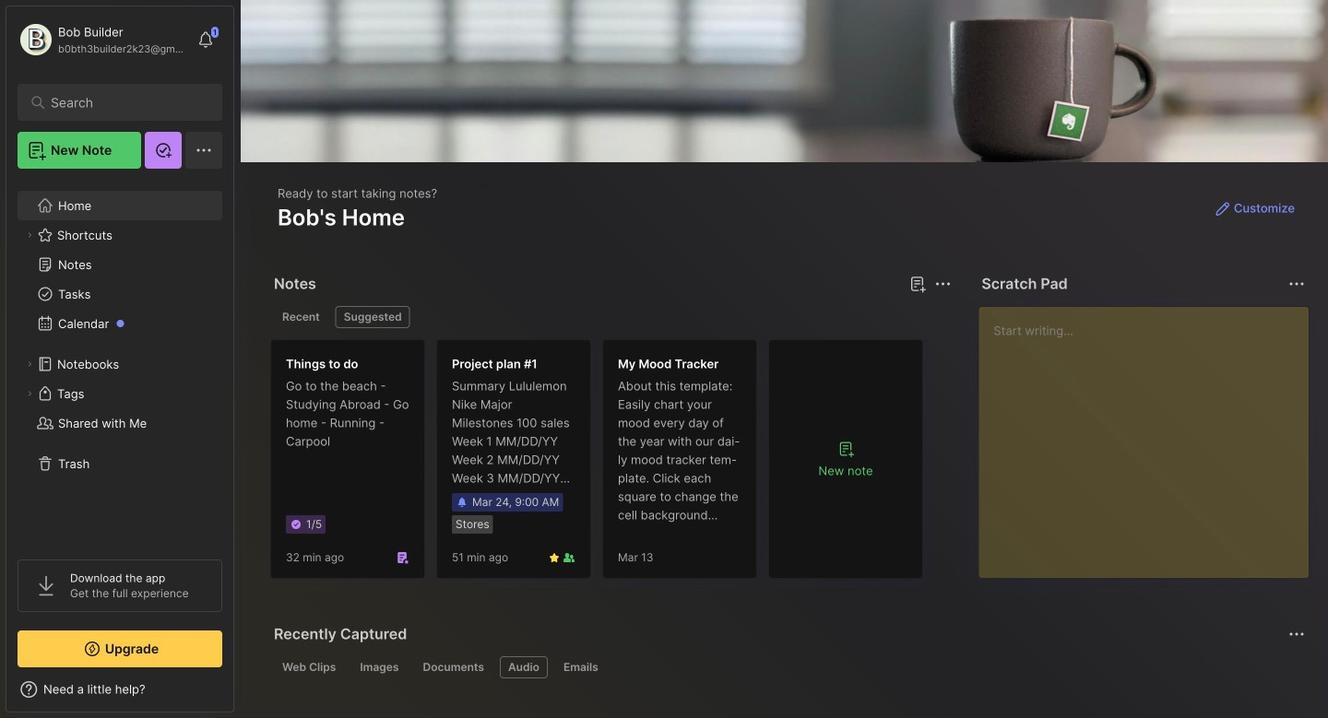 Task type: locate. For each thing, give the bounding box(es) containing it.
row group
[[270, 339, 934, 590]]

0 vertical spatial tab list
[[274, 306, 948, 328]]

click to collapse image
[[233, 684, 247, 706]]

1 vertical spatial tab list
[[274, 657, 1302, 679]]

More actions field
[[930, 271, 956, 297], [1284, 271, 1310, 297]]

tab
[[274, 306, 328, 328], [335, 306, 410, 328], [274, 657, 344, 679], [352, 657, 407, 679], [415, 657, 492, 679], [500, 657, 548, 679], [555, 657, 607, 679]]

tab list
[[274, 306, 948, 328], [274, 657, 1302, 679]]

expand tags image
[[24, 388, 35, 399]]

1 more actions field from the left
[[930, 271, 956, 297]]

tree
[[6, 180, 233, 543]]

1 horizontal spatial more actions field
[[1284, 271, 1310, 297]]

Account field
[[18, 21, 188, 58]]

0 horizontal spatial more actions field
[[930, 271, 956, 297]]

more actions image
[[1286, 273, 1308, 295]]

None search field
[[51, 91, 198, 113]]



Task type: vqa. For each thing, say whether or not it's contained in the screenshot.
left More actions Field
yes



Task type: describe. For each thing, give the bounding box(es) containing it.
Search text field
[[51, 94, 198, 112]]

tree inside main element
[[6, 180, 233, 543]]

expand notebooks image
[[24, 359, 35, 370]]

Start writing… text field
[[994, 307, 1308, 563]]

2 more actions field from the left
[[1284, 271, 1310, 297]]

1 tab list from the top
[[274, 306, 948, 328]]

more actions image
[[932, 273, 954, 295]]

2 tab list from the top
[[274, 657, 1302, 679]]

none search field inside main element
[[51, 91, 198, 113]]

WHAT'S NEW field
[[6, 675, 233, 705]]

main element
[[0, 0, 240, 718]]



